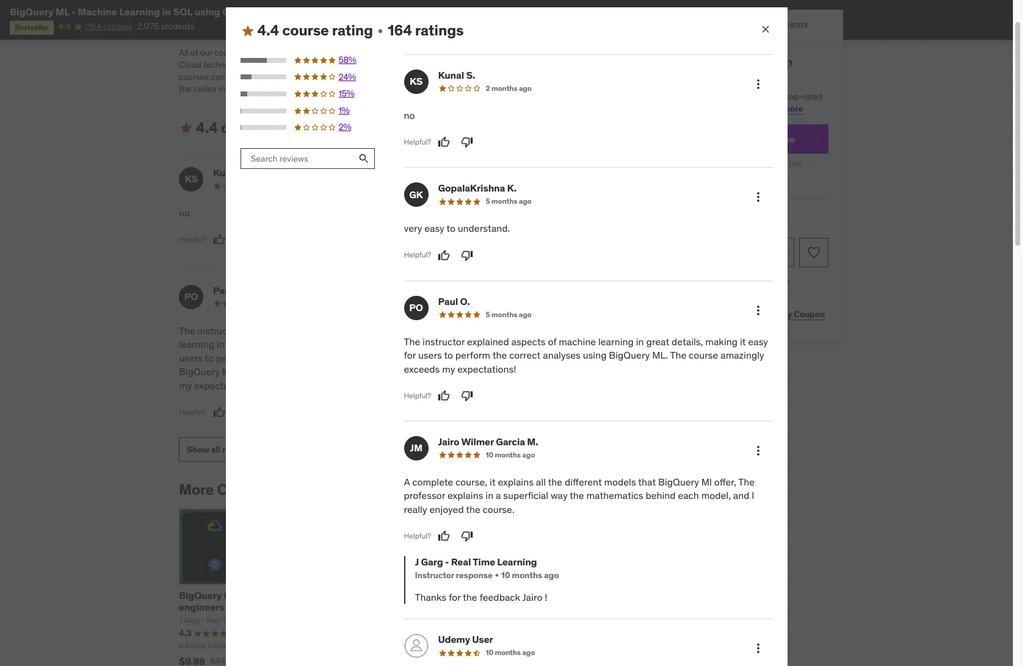 Task type: locate. For each thing, give the bounding box(es) containing it.
- left master
[[226, 602, 230, 614]]

close modal image
[[759, 23, 772, 36]]

1 vertical spatial 164 ratings
[[326, 118, 402, 137]]

1 horizontal spatial j garg - real time learning
[[470, 616, 560, 626]]

0 vertical spatial 164 ratings
[[388, 21, 464, 40]]

1 horizontal spatial correct
[[509, 349, 541, 362]]

0 vertical spatial way
[[254, 83, 269, 94]]

a inside apache flink | a real time & hands-on course on flink j garg - real time learning (1,758)
[[390, 590, 396, 602]]

way
[[254, 83, 269, 94], [506, 352, 522, 364], [551, 490, 568, 502]]

1 vertical spatial behind
[[646, 490, 676, 502]]

rating
[[332, 21, 373, 40], [271, 118, 312, 137]]

10
[[486, 451, 493, 460], [501, 571, 510, 582], [486, 649, 493, 658]]

ml
[[500, 339, 510, 351], [702, 476, 712, 488]]

1 total from the left
[[191, 642, 206, 651]]

mark review by kunal s. as helpful image
[[438, 136, 450, 149]]

perform
[[455, 349, 490, 362], [216, 352, 251, 364]]

j garg - real time learning down "build"
[[470, 616, 560, 626]]

0 horizontal spatial our
[[200, 47, 212, 58]]

0 vertical spatial models
[[402, 339, 434, 351]]

wishlist image
[[807, 245, 821, 260]]

hands-
[[479, 59, 507, 70], [548, 590, 581, 602], [325, 602, 358, 614]]

garg up instructor
[[421, 556, 443, 569]]

our up the cloud
[[200, 47, 212, 58]]

really inside dialog
[[404, 504, 427, 516]]

1 vertical spatial 164
[[326, 118, 351, 137]]

great
[[646, 336, 669, 348], [227, 339, 250, 351]]

2 horizontal spatial hands-
[[548, 590, 581, 602]]

jairo left wilmer at the left bottom of page
[[438, 436, 459, 448]]

level.
[[481, 71, 501, 82]]

po
[[184, 291, 198, 303], [409, 302, 423, 314]]

1 horizontal spatial &
[[521, 59, 526, 70]]

apache down • at the left bottom
[[470, 590, 505, 602]]

10 months ago for wilmer
[[486, 451, 535, 460]]

learning inside dialog
[[598, 336, 634, 348]]

(164
[[85, 21, 101, 32]]

0 horizontal spatial details,
[[252, 339, 284, 351]]

courses for more
[[217, 481, 273, 499]]

2
[[486, 84, 490, 93]]

even
[[288, 83, 307, 94]]

courses down 49,496
[[283, 22, 315, 33]]

apache right query at the left of page
[[325, 590, 359, 602]]

helpful? for mark review by gopalakrishna k. as helpful icon
[[404, 251, 431, 260]]

4.4 course rating down 49,496 students
[[257, 21, 373, 40]]

2 10 months ago from the top
[[486, 649, 535, 658]]

personal up $16.58
[[699, 133, 739, 145]]

xsmall image right medium icon
[[257, 22, 267, 34]]

1 vertical spatial model,
[[701, 490, 731, 502]]

0 vertical spatial very easy to understand.
[[402, 207, 509, 219]]

try
[[683, 133, 697, 145]]

day
[[700, 277, 712, 286]]

1 horizontal spatial course.
[[483, 504, 515, 516]]

0 vertical spatial all
[[179, 47, 189, 58]]

0 vertical spatial professor
[[555, 339, 597, 351]]

can
[[400, 83, 413, 94]]

garg up "user"
[[475, 616, 491, 626]]

1 horizontal spatial total
[[482, 642, 497, 651]]

- up instructor
[[445, 556, 449, 569]]

lectures down (1,758)
[[382, 642, 409, 651]]

1 horizontal spatial explained
[[467, 336, 509, 348]]

correct
[[509, 349, 541, 362], [270, 352, 301, 364]]

analyses inside dialog
[[543, 349, 581, 362]]

a
[[402, 325, 408, 337], [404, 476, 410, 488], [390, 590, 396, 602], [540, 590, 546, 602]]

& up course's
[[521, 59, 526, 70]]

2 j garg - real time learning from the left
[[470, 616, 560, 626]]

1 horizontal spatial po
[[409, 302, 423, 314]]

garg up 4.3
[[183, 616, 200, 626]]

0 vertical spatial &
[[521, 59, 526, 70]]

models inside dialog
[[604, 476, 636, 488]]

1 vertical spatial course,
[[454, 325, 486, 337]]

0 horizontal spatial ks
[[185, 173, 198, 185]]

offer,
[[513, 339, 535, 351], [714, 476, 736, 488]]

mark review by gopalakrishna k. as unhelpful image
[[460, 234, 472, 246], [461, 250, 473, 262]]

& inside apache flink | a real time & hands-on course on flink j garg - real time learning (1,758)
[[444, 590, 451, 602]]

on inside apache beam | a hands-on course to build big data pipelines
[[581, 590, 594, 602]]

total right 5.5 at bottom
[[482, 642, 497, 651]]

mark review by jairo wilmer garcia m. as unhelpful image
[[461, 531, 473, 543]]

months for additional actions for review by paul o. "icon"
[[491, 310, 517, 319]]

0 vertical spatial 5
[[484, 181, 488, 190]]

| left !
[[535, 590, 538, 602]]

machine inside all of our courses are made keeping in mind the real-time implementation of big data, machine learning and cloud technologies in live projects. we make courses which majorly consist of hands-on & practicals. all our courses contain a detailed knowledge of a technology from scratch to advance level. course's lectures explain the codes in such a way that even a non-technical person can understand.
[[509, 47, 541, 58]]

0 horizontal spatial courses
[[217, 481, 273, 499]]

course. left mark review by paul o. as unhelpful image
[[402, 380, 434, 392]]

- right the by
[[341, 481, 347, 499]]

courses down real-
[[354, 59, 384, 70]]

paul down mark review by gopalakrishna k. as helpful icon
[[438, 295, 458, 308]]

2 vertical spatial that
[[638, 476, 656, 488]]

164 for medium icon
[[388, 21, 412, 40]]

our up explain
[[581, 59, 593, 70]]

164 ratings for medium image
[[326, 118, 402, 137]]

practicals.
[[528, 59, 568, 70]]

expectations! inside dialog
[[458, 363, 516, 375]]

course. up j garg - real time learning instructor response • 10 months ago
[[483, 504, 515, 516]]

apache inside apache beam | a hands-on course to build big data pipelines
[[470, 590, 505, 602]]

lectures down practicals.
[[538, 71, 568, 82]]

ml
[[56, 5, 69, 18]]

months inside j garg - real time learning instructor response • 10 months ago
[[512, 571, 542, 582]]

helpful? up the show
[[179, 408, 206, 417]]

superficial down m.
[[503, 490, 548, 502]]

rating down 1% button
[[271, 118, 312, 137]]

4.4 down ml
[[58, 21, 71, 32]]

data,
[[487, 47, 506, 58]]

1 vertical spatial 4.4 course rating
[[196, 118, 312, 137]]

gopalakrishna
[[437, 166, 504, 179], [438, 182, 505, 194]]

- inside j garg - real time learning instructor response • 10 months ago
[[445, 556, 449, 569]]

1 horizontal spatial professor
[[555, 339, 597, 351]]

understand.
[[415, 83, 461, 94], [456, 207, 509, 219], [458, 223, 510, 235]]

gopalakrishna k.
[[437, 166, 515, 179], [438, 182, 517, 194]]

s.
[[466, 69, 475, 81], [241, 166, 250, 179]]

courses left the by
[[217, 481, 273, 499]]

mind
[[326, 47, 345, 58]]

hours for 8.5 total hours
[[208, 642, 226, 651]]

months
[[492, 84, 517, 93], [490, 181, 516, 190], [491, 197, 517, 206], [491, 310, 517, 319], [495, 451, 521, 460], [512, 571, 542, 582], [495, 649, 521, 658]]

Search reviews text field
[[240, 148, 354, 169]]

mark review by paul o. as helpful image left mark review by paul o. as unhelpful image
[[438, 390, 450, 402]]

mark review by kunal s. as unhelpful image
[[461, 136, 473, 149]]

1 horizontal spatial apache
[[470, 590, 505, 602]]

keeping
[[284, 47, 315, 58]]

ratings up implementation
[[415, 21, 464, 40]]

models
[[402, 339, 434, 351], [604, 476, 636, 488]]

i inside dialog
[[752, 490, 755, 502]]

0 horizontal spatial apache
[[325, 590, 359, 602]]

data inside apache beam | a hands-on course to build big data pipelines
[[557, 602, 578, 614]]

2 horizontal spatial all
[[569, 59, 579, 70]]

real inside j garg - real time learning instructor response • 10 months ago
[[451, 556, 471, 569]]

2 total from the left
[[482, 642, 497, 651]]

1 horizontal spatial way
[[506, 352, 522, 364]]

our
[[200, 47, 212, 58], [581, 59, 593, 70], [772, 91, 784, 102]]

helpful? left mark review by kunal s. as helpful image
[[404, 137, 431, 147]]

courses up technologies
[[215, 47, 245, 58]]

0 horizontal spatial kunal s.
[[213, 166, 250, 179]]

10 months ago down "user"
[[486, 649, 535, 658]]

ks down medium image
[[185, 173, 198, 185]]

1 horizontal spatial models
[[604, 476, 636, 488]]

courses
[[283, 22, 315, 33], [217, 481, 273, 499]]

bigquery for big data engineers - master big query internals
[[179, 590, 310, 626]]

paul
[[213, 285, 233, 297], [438, 295, 458, 308]]

all inside button
[[211, 444, 220, 455]]

machine up (164
[[78, 5, 117, 18]]

course's
[[503, 71, 536, 82]]

bigquery inside bigquery for big data engineers - master big query internals
[[179, 590, 222, 602]]

total
[[191, 642, 206, 651], [482, 642, 497, 651]]

2 months ago
[[486, 84, 532, 93]]

0 horizontal spatial ratings
[[354, 118, 402, 137]]

2 vertical spatial course,
[[456, 476, 487, 488]]

dialog
[[226, 7, 787, 667]]

hours down internals
[[208, 642, 226, 651]]

| inside apache beam | a hands-on course to build big data pipelines
[[535, 590, 538, 602]]

real
[[350, 481, 381, 499], [451, 556, 471, 569], [398, 590, 418, 602], [206, 616, 221, 626], [352, 616, 366, 626], [498, 616, 512, 626]]

& down instructor
[[444, 590, 451, 602]]

understand. inside dialog
[[458, 223, 510, 235]]

flink right the on
[[419, 602, 441, 614]]

•
[[495, 571, 499, 582]]

5 for mark review by paul o. as unhelpful image
[[486, 310, 490, 319]]

ks down majorly
[[410, 75, 423, 88]]

a technology
[[334, 71, 383, 82]]

10 right • at the left bottom
[[501, 571, 510, 582]]

4.4 course rating for medium image
[[196, 118, 312, 137]]

0 horizontal spatial 164
[[326, 118, 351, 137]]

students
[[161, 21, 195, 32]]

my
[[442, 363, 455, 375], [179, 380, 192, 392]]

months for additional actions for review by kunal s. icon
[[492, 84, 517, 93]]

all up explain
[[569, 59, 579, 70]]

on inside apache flink | a real time & hands-on course on flink j garg - real time learning (1,758)
[[358, 602, 371, 614]]

kunal s.
[[438, 69, 475, 81], [213, 166, 250, 179]]

helpful? for mark review by jairo wilmer garcia m. as helpful image
[[404, 532, 431, 541]]

0 vertical spatial 4.4 course rating
[[257, 21, 373, 40]]

1 vertical spatial our
[[581, 59, 593, 70]]

j garg - real time learning
[[179, 616, 269, 626], [470, 616, 560, 626]]

mark review by paul o. as helpful image up show all reviews
[[213, 407, 225, 419]]

superficial up mark review by paul o. as unhelpful image
[[458, 352, 503, 364]]

2 hours from the left
[[499, 642, 517, 651]]

ago
[[519, 84, 532, 93], [517, 181, 530, 190], [519, 197, 532, 206], [519, 310, 532, 319], [522, 451, 535, 460], [544, 571, 559, 582], [522, 649, 535, 658]]

big left query at the left of page
[[266, 602, 281, 614]]

0 horizontal spatial really
[[404, 504, 427, 516]]

0 vertical spatial courses
[[283, 22, 315, 33]]

paul o. down mark review by gopalakrishna k. as helpful icon
[[438, 295, 470, 308]]

2 horizontal spatial our
[[772, 91, 784, 102]]

1 apache from the left
[[325, 590, 359, 602]]

user
[[472, 634, 493, 646]]

4.4 course rating down "such"
[[196, 118, 312, 137]]

0 horizontal spatial ml
[[500, 339, 510, 351]]

apache inside apache flink | a real time & hands-on course on flink j garg - real time learning (1,758)
[[325, 590, 359, 602]]

data inside bigquery for big data engineers - master big query internals
[[256, 590, 276, 602]]

of
[[191, 47, 198, 58], [463, 47, 470, 58], [470, 59, 477, 70], [763, 91, 770, 102], [323, 325, 332, 337], [548, 336, 557, 348]]

udemy user
[[438, 634, 493, 646]]

0 vertical spatial enjoyed
[[539, 366, 574, 378]]

submit search image
[[358, 153, 370, 165]]

udemy
[[438, 634, 470, 646]]

10 months ago
[[486, 451, 535, 460], [486, 649, 535, 658]]

1 | from the left
[[385, 590, 388, 602]]

course, inside dialog
[[456, 476, 487, 488]]

course
[[282, 21, 329, 40], [221, 118, 268, 137], [689, 349, 718, 362], [259, 366, 288, 378], [373, 602, 404, 614], [470, 602, 501, 614]]

10 down "user"
[[486, 649, 493, 658]]

0 horizontal spatial lectures
[[382, 642, 409, 651]]

164 ratings down 1% in the left top of the page
[[326, 118, 402, 137]]

courses down subscribe
[[650, 71, 694, 86]]

j garg - real time learning down engineers
[[179, 616, 269, 626]]

free
[[778, 133, 796, 145]]

4.4 right medium image
[[196, 118, 218, 137]]

1 horizontal spatial model,
[[701, 490, 731, 502]]

0 vertical spatial and
[[579, 47, 593, 58]]

1 vertical spatial ks
[[185, 173, 198, 185]]

xsmall image
[[257, 5, 267, 17], [257, 22, 267, 34], [376, 26, 385, 36]]

gk inside dialog
[[409, 189, 423, 201]]

1 vertical spatial models
[[604, 476, 636, 488]]

jm
[[408, 291, 421, 303], [410, 442, 422, 455]]

reviews
[[222, 444, 253, 455]]

trial
[[790, 159, 802, 168]]

o.
[[235, 285, 245, 297], [460, 295, 470, 308]]

all up the cloud
[[179, 47, 189, 58]]

data left query at the left of page
[[256, 590, 276, 602]]

0 horizontal spatial data
[[256, 590, 276, 602]]

offer, inside dialog
[[714, 476, 736, 488]]

xsmall image
[[314, 123, 324, 133]]

0 horizontal spatial hours
[[208, 642, 226, 651]]

mark review by paul o. as helpful image
[[438, 390, 450, 402], [213, 407, 225, 419]]

1 horizontal spatial courses
[[283, 22, 315, 33]]

1 10 months ago from the top
[[486, 451, 535, 460]]

2 vertical spatial and
[[733, 490, 750, 502]]

way inside all of our courses are made keeping in mind the real-time implementation of big data, machine learning and cloud technologies in live projects. we make courses which majorly consist of hands-on & practicals. all our courses contain a detailed knowledge of a technology from scratch to advance level. course's lectures explain the codes in such a way that even a non-technical person can understand.
[[254, 83, 269, 94]]

2 apache from the left
[[470, 590, 505, 602]]

complete inside dialog
[[412, 476, 453, 488]]

learning up • at the left bottom
[[497, 556, 537, 569]]

164 for medium image
[[326, 118, 351, 137]]

learning inside j garg - real time learning instructor response • 10 months ago
[[497, 556, 537, 569]]

30-
[[687, 277, 700, 286]]

enjoyed
[[539, 366, 574, 378], [430, 504, 464, 516]]

1 horizontal spatial machine
[[559, 336, 596, 348]]

0 horizontal spatial i
[[509, 366, 511, 378]]

- down engineers
[[201, 616, 204, 626]]

ratings for medium image
[[354, 118, 402, 137]]

ks inside dialog
[[410, 75, 423, 88]]

ago for additional actions for review by gopalakrishna k. image
[[519, 197, 532, 206]]

our up 'learn more' link
[[772, 91, 784, 102]]

2%
[[339, 122, 351, 133]]

a complete course, it explains all the different models that bigquery ml offer, the professor explains in a superficial way the mathematics behind each model, and i really enjoyed the course.
[[402, 325, 600, 392], [404, 476, 755, 516]]

10 for user
[[486, 649, 493, 658]]

xsmall image right google
[[257, 5, 267, 17]]

1 j garg - real time learning from the left
[[179, 616, 269, 626]]

rating for medium image
[[271, 118, 312, 137]]

164 down 1% in the left top of the page
[[326, 118, 351, 137]]

garg inside apache flink | a real time & hands-on course on flink j garg - real time learning (1,758)
[[329, 616, 345, 626]]

implementation
[[401, 47, 461, 58]]

0 horizontal spatial &
[[444, 590, 451, 602]]

medium image
[[240, 24, 255, 38]]

rating up mind at the top
[[332, 21, 373, 40]]

dialog containing 4.4 course rating
[[226, 7, 787, 667]]

- down apache flink | a real time & hands-on course on flink link on the left of page
[[347, 616, 350, 626]]

j garg - real time learning for master
[[179, 616, 269, 626]]

jairo left !
[[522, 592, 542, 604]]

1 hours from the left
[[208, 642, 226, 651]]

1 horizontal spatial no
[[404, 109, 415, 122]]

helpful? left mark review by paul o. as unhelpful image
[[404, 391, 431, 400]]

ml.
[[652, 349, 668, 362], [222, 366, 238, 378]]

per
[[737, 159, 748, 168]]

learning up practicals.
[[543, 47, 576, 58]]

ml inside dialog
[[702, 476, 712, 488]]

apache for hands-
[[325, 590, 359, 602]]

2% button
[[240, 122, 375, 134]]

learning up (1,758)
[[386, 616, 415, 626]]

helpful? left mark review by jairo wilmer garcia m. as helpful image
[[404, 532, 431, 541]]

0 vertical spatial s.
[[466, 69, 475, 81]]

months for "additional actions for review by udemy user" icon
[[495, 649, 521, 658]]

1 horizontal spatial |
[[535, 590, 538, 602]]

1 vertical spatial all
[[211, 444, 220, 455]]

1 horizontal spatial machine
[[509, 47, 541, 58]]

to
[[709, 55, 721, 70], [436, 71, 444, 82], [445, 207, 454, 219], [447, 223, 455, 235], [444, 349, 453, 362], [205, 352, 214, 364], [503, 602, 513, 614]]

| left the on
[[385, 590, 388, 602]]

helpful? left mark review by gopalakrishna k. as helpful icon
[[404, 251, 431, 260]]

1 horizontal spatial all
[[415, 642, 423, 651]]

1 vertical spatial complete
[[412, 476, 453, 488]]

1 horizontal spatial ml.
[[652, 349, 668, 362]]

teams tab list
[[636, 10, 843, 40]]

0 horizontal spatial on
[[358, 602, 371, 614]]

personal down 'plus'
[[703, 103, 736, 114]]

superficial
[[458, 352, 503, 364], [503, 490, 548, 502]]

0 vertical spatial that
[[271, 83, 286, 94]]

1 vertical spatial &
[[444, 590, 451, 602]]

understand. inside all of our courses are made keeping in mind the real-time implementation of big data, machine learning and cloud technologies in live projects. we make courses which majorly consist of hands-on & practicals. all our courses contain a detailed knowledge of a technology from scratch to advance level. course's lectures explain the codes in such a way that even a non-technical person can understand.
[[415, 83, 461, 94]]

0 horizontal spatial models
[[402, 339, 434, 351]]

learning
[[598, 336, 634, 348], [179, 339, 214, 351]]

1 horizontal spatial on
[[507, 59, 519, 70]]

1 vertical spatial professor
[[404, 490, 445, 502]]

big
[[472, 47, 485, 58], [239, 590, 254, 602], [266, 602, 281, 614], [540, 602, 555, 614]]

starting
[[677, 159, 703, 168]]

xsmall image for 7 courses
[[257, 22, 267, 34]]

feedback
[[480, 592, 520, 604]]

j inside apache flink | a real time & hands-on course on flink j garg - real time learning (1,758)
[[325, 616, 327, 626]]

4.4 course rating
[[257, 21, 373, 40], [196, 118, 312, 137]]

by
[[276, 481, 293, 499]]

after
[[773, 159, 788, 168]]

10 months ago down garcia
[[486, 451, 535, 460]]

hours for 5.5 total hours
[[499, 642, 517, 651]]

total right 8.5
[[191, 642, 206, 651]]

hands- up level. at the top left of the page
[[479, 59, 507, 70]]

1 horizontal spatial ks
[[410, 75, 423, 88]]

0 horizontal spatial mark review by paul o. as helpful image
[[213, 407, 225, 419]]

0 horizontal spatial analyses
[[304, 352, 341, 364]]

big left the data,
[[472, 47, 485, 58]]

5 months ago for the top mark review by paul o. as helpful icon
[[486, 310, 532, 319]]

hours right "user"
[[499, 642, 517, 651]]

ago for additional actions for review by kunal s. icon
[[519, 84, 532, 93]]

| inside apache flink | a real time & hands-on course on flink j garg - real time learning (1,758)
[[385, 590, 388, 602]]

0 horizontal spatial way
[[254, 83, 269, 94]]

4.4
[[257, 21, 279, 40], [58, 21, 71, 32], [196, 118, 218, 137], [470, 628, 483, 639]]

2 horizontal spatial using
[[583, 349, 607, 362]]

big right "build"
[[540, 602, 555, 614]]

2 horizontal spatial on
[[581, 590, 594, 602]]

0 horizontal spatial professor
[[404, 490, 445, 502]]

data right !
[[557, 602, 578, 614]]

courses inside subscribe to udemy's top courses
[[650, 71, 694, 86]]

course inside apache beam | a hands-on course to build big data pipelines
[[470, 602, 501, 614]]

explains
[[496, 325, 532, 337], [402, 352, 438, 364], [498, 476, 534, 488], [448, 490, 483, 502]]

m.
[[527, 436, 538, 448]]

helpful? for the top mark review by paul o. as helpful icon
[[404, 391, 431, 400]]

164 up time
[[388, 21, 412, 40]]

0 vertical spatial personal
[[703, 103, 736, 114]]

1 horizontal spatial ratings
[[415, 21, 464, 40]]

hands- right !
[[548, 590, 581, 602]]

1 vertical spatial all
[[569, 59, 579, 70]]

all left levels
[[415, 642, 423, 651]]

learn more
[[759, 103, 804, 114]]

hands- right query at the left of page
[[325, 602, 358, 614]]

2 vertical spatial all
[[536, 476, 546, 488]]

big inside all of our courses are made keeping in mind the real-time implementation of big data, machine learning and cloud technologies in live projects. we make courses which majorly consist of hands-on & practicals. all our courses contain a detailed knowledge of a technology from scratch to advance level. course's lectures explain the codes in such a way that even a non-technical person can understand.
[[472, 47, 485, 58]]

paul down mark review by kunal s. as helpful icon in the left top of the page
[[213, 285, 233, 297]]

thanks for the feedback jairo !
[[415, 592, 547, 604]]

ago for "additional actions for review by udemy user" icon
[[522, 649, 535, 658]]

j
[[296, 481, 302, 499], [415, 556, 419, 569], [179, 616, 182, 626], [325, 616, 327, 626], [470, 616, 473, 626]]

total for 8.5
[[191, 642, 206, 651]]

164 ratings up implementation
[[388, 21, 464, 40]]

2 | from the left
[[535, 590, 538, 602]]

very easy to understand.
[[402, 207, 509, 219], [404, 223, 510, 235]]

10 down jairo wilmer garcia m.
[[486, 451, 493, 460]]

machine up course's
[[509, 47, 541, 58]]

flink left the on
[[361, 590, 383, 602]]

courses down the cloud
[[179, 71, 209, 82]]

1 horizontal spatial each
[[678, 490, 699, 502]]

show all reviews
[[187, 444, 253, 455]]

paul o. down mark review by kunal s. as helpful icon in the left top of the page
[[213, 285, 245, 297]]

0 horizontal spatial expectations!
[[194, 380, 253, 392]]

ratings right the '2%' on the left of the page
[[354, 118, 402, 137]]



Task type: vqa. For each thing, say whether or not it's contained in the screenshot.
View Public Profile Profile Photo Account Security Subscriptions Payment Methods Privacy Notifications Api Clients Close Account
no



Task type: describe. For each thing, give the bounding box(es) containing it.
1 vertical spatial understand.
[[456, 207, 509, 219]]

10 inside j garg - real time learning instructor response • 10 months ago
[[501, 571, 510, 582]]

0 vertical spatial jm
[[408, 291, 421, 303]]

0 vertical spatial mark review by gopalakrishna k. as unhelpful image
[[460, 234, 472, 246]]

1 horizontal spatial kunal
[[438, 69, 464, 81]]

(1,758)
[[385, 629, 406, 638]]

1 horizontal spatial aspects
[[511, 336, 546, 348]]

0 horizontal spatial po
[[184, 291, 198, 303]]

courses for 7
[[283, 22, 315, 33]]

on inside all of our courses are made keeping in mind the real-time implementation of big data, machine learning and cloud technologies in live projects. we make courses which majorly consist of hands-on & practicals. all our courses contain a detailed knowledge of a technology from scratch to advance level. course's lectures explain the codes in such a way that even a non-technical person can understand.
[[507, 59, 519, 70]]

to inside subscribe to udemy's top courses
[[709, 55, 721, 70]]

garg right the by
[[305, 481, 338, 499]]

| for beam
[[535, 590, 538, 602]]

0 horizontal spatial explained
[[242, 325, 284, 337]]

get
[[650, 91, 664, 102]]

0 vertical spatial gopalakrishna k.
[[437, 166, 515, 179]]

mark review by kunal s. as helpful image
[[213, 234, 225, 246]]

all inside dialog
[[536, 476, 546, 488]]

correct inside dialog
[[509, 349, 541, 362]]

a inside apache beam | a hands-on course to build big data pipelines
[[540, 590, 546, 602]]

to inside all of our courses are made keeping in mind the real-time implementation of big data, machine learning and cloud technologies in live projects. we make courses which majorly consist of hands-on & practicals. all our courses contain a detailed knowledge of a technology from scratch to advance level. course's lectures explain the codes in such a way that even a non-technical person can understand.
[[436, 71, 444, 82]]

personal inside 'get this course, plus 11,000+ of our top-rated courses, with personal plan.'
[[703, 103, 736, 114]]

1 vertical spatial gopalakrishna k.
[[438, 182, 517, 194]]

0 vertical spatial course.
[[402, 380, 434, 392]]

1 vertical spatial lectures
[[382, 642, 409, 651]]

different inside dialog
[[565, 476, 602, 488]]

jairo wilmer garcia m.
[[438, 436, 538, 448]]

ago inside j garg - real time learning instructor response • 10 months ago
[[544, 571, 559, 582]]

j garg - real time learning for course
[[470, 616, 560, 626]]

learning down !
[[531, 616, 560, 626]]

1 horizontal spatial enjoyed
[[539, 366, 574, 378]]

j garg - real time learning image
[[179, 0, 247, 37]]

back
[[739, 277, 755, 286]]

beam
[[507, 590, 533, 602]]

0 horizontal spatial flink
[[361, 590, 383, 602]]

5.5 total hours
[[470, 642, 517, 651]]

that inside all of our courses are made keeping in mind the real-time implementation of big data, machine learning and cloud technologies in live projects. we make courses which majorly consist of hands-on & practicals. all our courses contain a detailed knowledge of a technology from scratch to advance level. course's lectures explain the codes in such a way that even a non-technical person can understand.
[[271, 83, 286, 94]]

of inside 'get this course, plus 11,000+ of our top-rated courses, with personal plan.'
[[763, 91, 770, 102]]

real-
[[362, 47, 382, 58]]

knowledge of
[[281, 71, 332, 82]]

rating for medium icon
[[332, 21, 373, 40]]

plus
[[712, 91, 728, 102]]

1 horizontal spatial behind
[[646, 490, 676, 502]]

0 horizontal spatial behind
[[402, 366, 432, 378]]

0 horizontal spatial amazingly
[[291, 366, 334, 378]]

0 horizontal spatial aspects
[[286, 325, 321, 337]]

5 months ago for mark review by gopalakrishna k. as helpful icon
[[486, 197, 532, 206]]

scratch
[[405, 71, 435, 82]]

months for additional actions for review by jairo wilmer garcia m. icon
[[495, 451, 521, 460]]

0 vertical spatial all
[[535, 325, 544, 337]]

a complete course, it explains all the different models that bigquery ml offer, the professor explains in a superficial way the mathematics behind each model, and i really enjoyed the course. inside dialog
[[404, 476, 755, 516]]

additional actions for review by gopalakrishna k. image
[[751, 190, 765, 205]]

top-
[[786, 91, 803, 102]]

2 horizontal spatial that
[[638, 476, 656, 488]]

courses,
[[650, 103, 682, 114]]

hands- inside apache flink | a real time & hands-on course on flink j garg - real time learning (1,758)
[[325, 602, 358, 614]]

hands- inside apache beam | a hands-on course to build big data pipelines
[[548, 590, 581, 602]]

164 ratings for medium icon
[[388, 21, 464, 40]]

0 horizontal spatial kunal
[[213, 166, 239, 179]]

consist
[[440, 59, 468, 70]]

!
[[545, 592, 547, 604]]

0 horizontal spatial instructor
[[198, 325, 240, 337]]

mark review by gopalakrishna k. as helpful image
[[438, 250, 450, 262]]

apache flink | a real time & hands-on course on flink link
[[325, 590, 451, 614]]

bestseller
[[15, 23, 49, 32]]

wilmer
[[461, 436, 494, 448]]

on
[[406, 602, 417, 614]]

10 months ago for user
[[486, 649, 535, 658]]

very easy to understand. inside dialog
[[404, 223, 510, 235]]

1 vertical spatial k.
[[507, 182, 517, 194]]

1 horizontal spatial paul
[[438, 295, 458, 308]]

big right engineers
[[239, 590, 254, 602]]

additional actions for review by kunal s. image
[[751, 77, 765, 92]]

teams
[[779, 18, 809, 30]]

non-
[[315, 83, 334, 94]]

j garg - real time learning link
[[296, 481, 481, 499]]

all for all levels
[[415, 642, 423, 651]]

1 horizontal spatial my
[[442, 363, 455, 375]]

1 horizontal spatial our
[[581, 59, 593, 70]]

month
[[750, 159, 771, 168]]

0 horizontal spatial my
[[179, 380, 192, 392]]

pipelines
[[470, 613, 513, 626]]

money-
[[714, 277, 739, 286]]

course. inside dialog
[[483, 504, 515, 516]]

ratings for medium icon
[[415, 21, 464, 40]]

0 vertical spatial complete
[[411, 325, 452, 337]]

hands- inside all of our courses are made keeping in mind the real-time implementation of big data, machine learning and cloud technologies in live projects. we make courses which majorly consist of hands-on & practicals. all our courses contain a detailed knowledge of a technology from scratch to advance level. course's lectures explain the codes in such a way that even a non-technical person can understand.
[[479, 59, 507, 70]]

0 vertical spatial mark review by paul o. as helpful image
[[438, 390, 450, 402]]

details, inside dialog
[[672, 336, 703, 348]]

- inside bigquery for big data engineers - master big query internals
[[226, 602, 230, 614]]

learning inside apache flink | a real time & hands-on course on flink j garg - real time learning (1,758)
[[386, 616, 415, 626]]

technical
[[334, 83, 369, 94]]

1 horizontal spatial making
[[706, 336, 738, 348]]

guarantee
[[757, 277, 792, 286]]

additional actions for review by paul o. image
[[751, 303, 765, 318]]

j inside j garg - real time learning instructor response • 10 months ago
[[415, 556, 419, 569]]

- right ml
[[71, 5, 75, 18]]

live
[[263, 59, 279, 70]]

more
[[179, 481, 214, 499]]

mark review by paul o. as unhelpful image
[[461, 390, 473, 402]]

we
[[317, 59, 329, 70]]

0 vertical spatial gopalakrishna
[[437, 166, 504, 179]]

8.5
[[179, 642, 189, 651]]

the instructor explained aspects of machine learning in great details, making it easy for users to perform the correct analyses using bigquery ml. the course amazingly exceeds my expectations! inside dialog
[[404, 336, 768, 375]]

0 horizontal spatial ml.
[[222, 366, 238, 378]]

1 horizontal spatial using
[[344, 352, 367, 364]]

5.5
[[470, 642, 481, 651]]

garcia
[[496, 436, 525, 448]]

course, inside 'get this course, plus 11,000+ of our top-rated courses, with personal plan.'
[[682, 91, 710, 102]]

po inside dialog
[[409, 302, 423, 314]]

build
[[515, 602, 538, 614]]

0 vertical spatial different
[[563, 325, 600, 337]]

0 horizontal spatial machine
[[334, 325, 371, 337]]

0 horizontal spatial paul o.
[[213, 285, 245, 297]]

learning inside all of our courses are made keeping in mind the real-time implementation of big data, machine learning and cloud technologies in live projects. we make courses which majorly consist of hands-on & practicals. all our courses contain a detailed knowledge of a technology from scratch to advance level. course's lectures explain the codes in such a way that even a non-technical person can understand.
[[543, 47, 576, 58]]

learning up mark review by jairo wilmer garcia m. as helpful image
[[420, 481, 481, 499]]

0 vertical spatial 5 months ago
[[484, 181, 530, 190]]

| for flink
[[385, 590, 388, 602]]

1 horizontal spatial paul o.
[[438, 295, 470, 308]]

projects.
[[281, 59, 315, 70]]

1 vertical spatial that
[[436, 339, 454, 351]]

15% button
[[240, 88, 375, 100]]

1 horizontal spatial flink
[[419, 602, 441, 614]]

learn more link
[[759, 103, 804, 114]]

0 horizontal spatial s.
[[241, 166, 250, 179]]

0 horizontal spatial learning
[[179, 339, 214, 351]]

students
[[306, 5, 341, 16]]

10 for wilmer
[[486, 451, 493, 460]]

google
[[222, 5, 256, 18]]

machine inside dialog
[[559, 336, 596, 348]]

0 horizontal spatial paul
[[213, 285, 233, 297]]

1 vertical spatial and
[[490, 366, 506, 378]]

0 horizontal spatial enjoyed
[[430, 504, 464, 516]]

0 horizontal spatial the instructor explained aspects of machine learning in great details, making it easy for users to perform the correct analyses using bigquery ml. the course amazingly exceeds my expectations!
[[179, 325, 373, 392]]

0 vertical spatial very
[[402, 207, 421, 219]]

0 horizontal spatial no
[[179, 207, 190, 219]]

0 vertical spatial amazingly
[[721, 349, 764, 362]]

2,075 students
[[137, 21, 195, 32]]

contain
[[211, 71, 239, 82]]

mark review by jairo wilmer garcia m. as helpful image
[[438, 531, 450, 543]]

0 horizontal spatial making
[[286, 339, 318, 351]]

to inside apache beam | a hands-on course to build big data pipelines
[[503, 602, 513, 614]]

24%
[[339, 71, 356, 82]]

made
[[261, 47, 282, 58]]

coupon
[[794, 309, 825, 320]]

cloud
[[179, 59, 201, 70]]

perform inside dialog
[[455, 349, 490, 362]]

0 vertical spatial kunal s.
[[438, 69, 475, 81]]

lectures inside all of our courses are made keeping in mind the real-time implementation of big data, machine learning and cloud technologies in live projects. we make courses which majorly consist of hands-on & practicals. all our courses contain a detailed knowledge of a technology from scratch to advance level. course's lectures explain the codes in such a way that even a non-technical person can understand.
[[538, 71, 568, 82]]

1 vertical spatial way
[[506, 352, 522, 364]]

way inside dialog
[[551, 490, 568, 502]]

additional actions for review by udemy user image
[[751, 642, 765, 657]]

from
[[385, 71, 403, 82]]

0 vertical spatial superficial
[[458, 352, 503, 364]]

0 horizontal spatial perform
[[216, 352, 251, 364]]

apache for to
[[470, 590, 505, 602]]

more
[[783, 103, 804, 114]]

0 vertical spatial jairo
[[438, 436, 459, 448]]

1 vertical spatial very
[[404, 223, 422, 235]]

1 horizontal spatial o.
[[460, 295, 470, 308]]

ago for additional actions for review by paul o. "icon"
[[519, 310, 532, 319]]

thanks
[[415, 592, 446, 604]]

0 vertical spatial k.
[[506, 166, 515, 179]]

detailed
[[248, 71, 279, 82]]

1 horizontal spatial exceeds
[[404, 363, 440, 375]]

55
[[372, 642, 381, 651]]

11,000+
[[730, 91, 761, 102]]

4.4 course rating for medium icon
[[257, 21, 373, 40]]

0 vertical spatial gk
[[408, 173, 422, 185]]

majorly
[[410, 59, 438, 70]]

big inside apache beam | a hands-on course to build big data pipelines
[[540, 602, 555, 614]]

0 horizontal spatial machine
[[78, 5, 117, 18]]

5 for bottom mark review by gopalakrishna k. as unhelpful icon
[[486, 197, 490, 206]]

0 horizontal spatial exceeds
[[337, 366, 373, 378]]

0 horizontal spatial users
[[179, 352, 203, 364]]

apply coupon
[[770, 309, 825, 320]]

with
[[684, 103, 701, 114]]

ago for additional actions for review by jairo wilmer garcia m. icon
[[522, 451, 535, 460]]

24% button
[[240, 71, 375, 83]]

- inside apache flink | a real time & hands-on course on flink j garg - real time learning (1,758)
[[347, 616, 350, 626]]

1 vertical spatial jm
[[410, 442, 422, 455]]

all of our courses are made keeping in mind the real-time implementation of big data, machine learning and cloud technologies in live projects. we make courses which majorly consist of hands-on & practicals. all our courses contain a detailed knowledge of a technology from scratch to advance level. course's lectures explain the codes in such a way that even a non-technical person can understand.
[[179, 47, 598, 94]]

time inside j garg - real time learning instructor response • 10 months ago
[[473, 556, 495, 569]]

advance
[[446, 71, 479, 82]]

levels
[[425, 642, 446, 651]]

1 vertical spatial mathematics
[[587, 490, 643, 502]]

- up "user"
[[493, 616, 496, 626]]

4.4 right medium icon
[[257, 21, 279, 40]]

4.4 up 5.5 at bottom
[[470, 628, 483, 639]]

show all reviews button
[[179, 438, 261, 462]]

which
[[386, 59, 408, 70]]

0 horizontal spatial correct
[[270, 352, 301, 364]]

49,496 students
[[277, 5, 341, 16]]

apply coupon button
[[767, 303, 829, 327]]

additional actions for review by jairo wilmer garcia m. image
[[751, 444, 765, 459]]

all for all of our courses are made keeping in mind the real-time implementation of big data, machine learning and cloud technologies in live projects. we make courses which majorly consist of hands-on & practicals. all our courses contain a detailed knowledge of a technology from scratch to advance level. course's lectures explain the codes in such a way that even a non-technical person can understand.
[[179, 47, 189, 58]]

garg inside j garg - real time learning instructor response • 10 months ago
[[421, 556, 443, 569]]

1 vertical spatial superficial
[[503, 490, 548, 502]]

xsmall image up real-
[[376, 26, 385, 36]]

4.3
[[179, 628, 191, 639]]

engineers
[[179, 602, 224, 614]]

1 horizontal spatial s.
[[466, 69, 475, 81]]

1 vertical spatial gopalakrishna
[[438, 182, 505, 194]]

learning up the 2,075
[[119, 5, 160, 18]]

apply
[[770, 309, 793, 320]]

0 horizontal spatial o.
[[235, 285, 245, 297]]

our inside 'get this course, plus 11,000+ of our top-rated courses, with personal plan.'
[[772, 91, 784, 102]]

helpful? for mark review by kunal s. as helpful image
[[404, 137, 431, 147]]

xsmall image for 49,496 students
[[257, 5, 267, 17]]

plan.
[[738, 103, 757, 114]]

helpful? left mark review by kunal s. as helpful icon in the left top of the page
[[179, 235, 206, 244]]

query
[[283, 602, 310, 614]]

get this course, plus 11,000+ of our top-rated courses, with personal plan.
[[650, 91, 823, 114]]

$16.58
[[713, 159, 735, 168]]

1 vertical spatial mark review by gopalakrishna k. as unhelpful image
[[461, 250, 473, 262]]

0 horizontal spatial great
[[227, 339, 250, 351]]

learning down master
[[240, 616, 269, 626]]

technologies
[[203, 59, 252, 70]]

0 vertical spatial our
[[200, 47, 212, 58]]

months for additional actions for review by gopalakrishna k. image
[[491, 197, 517, 206]]

course inside apache flink | a real time & hands-on course on flink j garg - real time learning (1,758)
[[373, 602, 404, 614]]

1 vertical spatial personal
[[699, 133, 739, 145]]

0 vertical spatial ml
[[500, 339, 510, 351]]

all levels
[[415, 642, 446, 651]]

explain
[[571, 71, 598, 82]]

58%
[[339, 54, 356, 65]]

medium image
[[179, 121, 194, 136]]

(164 ratings)
[[85, 21, 132, 32]]

1 vertical spatial jairo
[[522, 592, 542, 604]]

show
[[187, 444, 209, 455]]

0 vertical spatial model,
[[458, 366, 488, 378]]

1%
[[339, 105, 350, 116]]

& inside all of our courses are made keeping in mind the real-time implementation of big data, machine learning and cloud technologies in live projects. we make courses which majorly consist of hands-on & practicals. all our courses contain a detailed knowledge of a technology from scratch to advance level. course's lectures explain the codes in such a way that even a non-technical person can understand.
[[521, 59, 526, 70]]

plan
[[741, 133, 761, 145]]

1 horizontal spatial users
[[418, 349, 442, 362]]

8.5 total hours
[[179, 642, 226, 651]]

response
[[456, 571, 493, 582]]

and inside all of our courses are made keeping in mind the real-time implementation of big data, machine learning and cloud technologies in live projects. we make courses which majorly consist of hands-on & practicals. all our courses contain a detailed knowledge of a technology from scratch to advance level. course's lectures explain the codes in such a way that even a non-technical person can understand.
[[579, 47, 593, 58]]

0 horizontal spatial using
[[194, 5, 220, 18]]

0 vertical spatial mathematics
[[541, 352, 598, 364]]

0 vertical spatial a complete course, it explains all the different models that bigquery ml offer, the professor explains in a superficial way the mathematics behind each model, and i really enjoyed the course.
[[402, 325, 600, 392]]

for inside bigquery for big data engineers - master big query internals
[[224, 590, 236, 602]]

total for 5.5
[[482, 642, 497, 651]]

at
[[705, 159, 711, 168]]

are
[[247, 47, 259, 58]]

1% button
[[240, 105, 375, 117]]

2 horizontal spatial and
[[733, 490, 750, 502]]

j garg - real time learning instructor response • 10 months ago
[[415, 556, 559, 582]]

try personal plan for free
[[683, 133, 796, 145]]

1 vertical spatial each
[[678, 490, 699, 502]]

1 horizontal spatial instructor
[[423, 336, 465, 348]]



